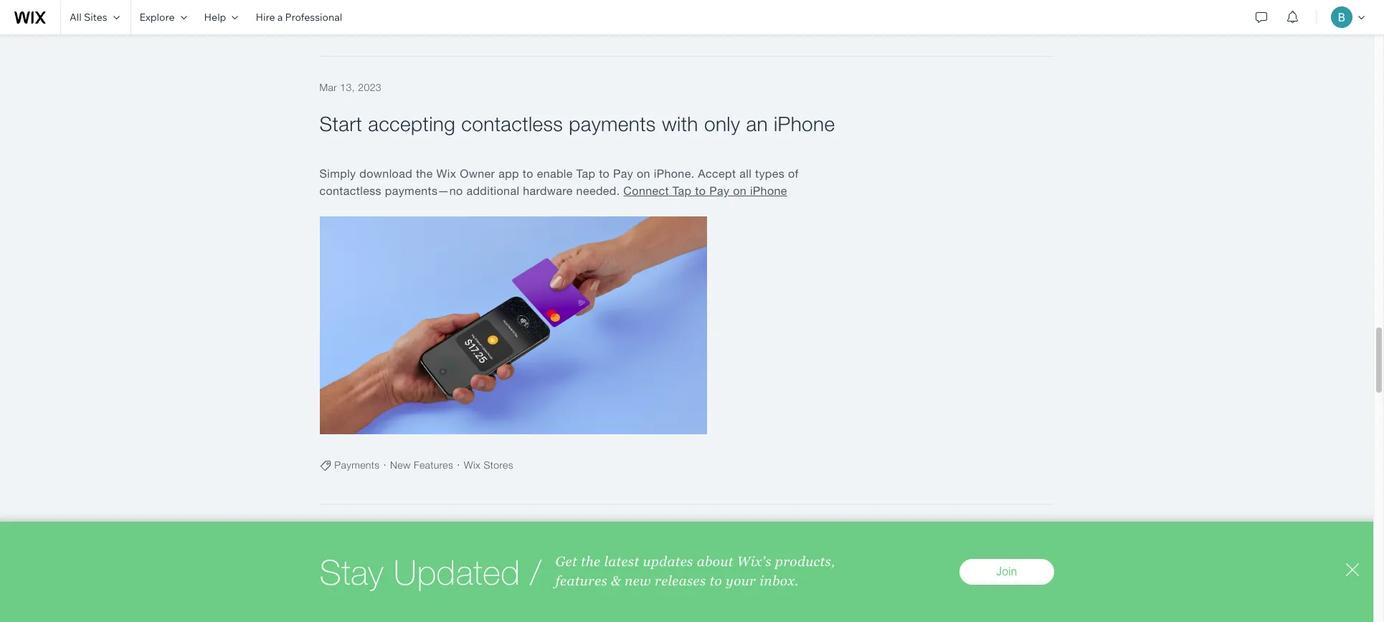 Task type: vqa. For each thing, say whether or not it's contained in the screenshot.
My
no



Task type: locate. For each thing, give the bounding box(es) containing it.
hire a professional
[[256, 11, 342, 24]]

explore
[[140, 11, 175, 24]]

a
[[277, 11, 283, 24]]

professional
[[285, 11, 342, 24]]

help button
[[195, 0, 247, 34]]

hire
[[256, 11, 275, 24]]



Task type: describe. For each thing, give the bounding box(es) containing it.
sites
[[84, 11, 107, 24]]

help
[[204, 11, 226, 24]]

all
[[70, 11, 82, 24]]

hire a professional link
[[247, 0, 351, 34]]

all sites
[[70, 11, 107, 24]]



